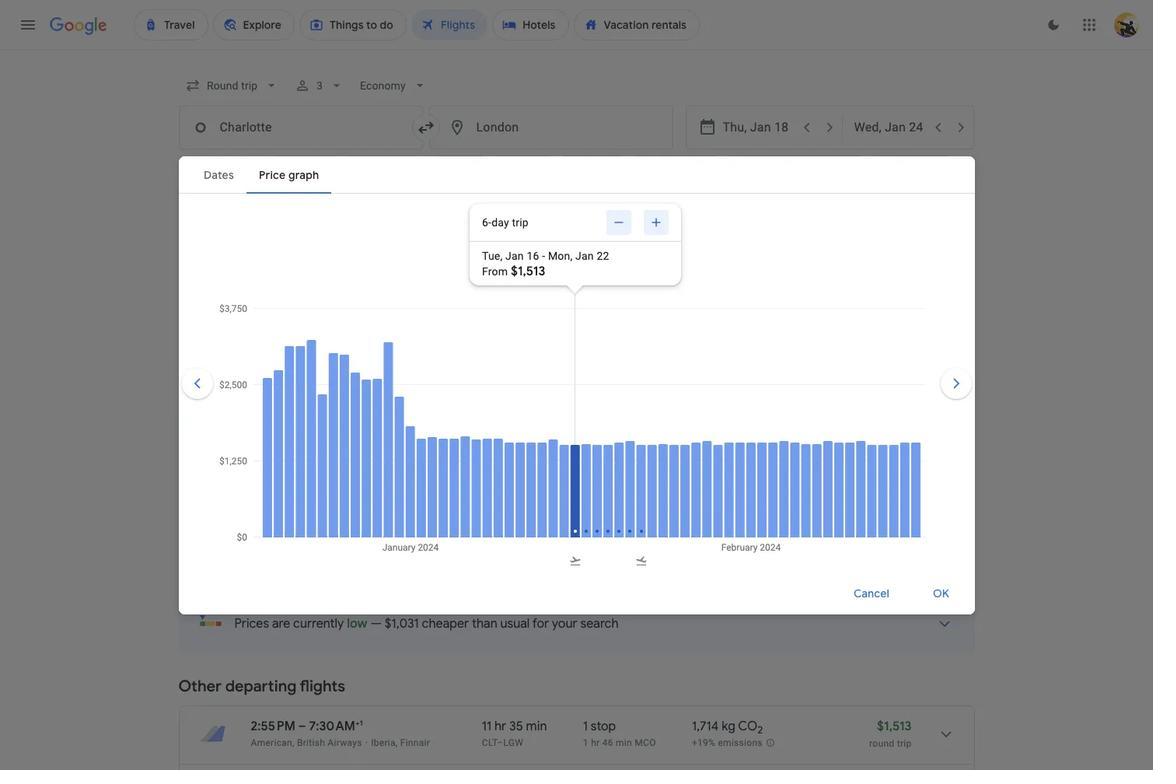 Task type: vqa. For each thing, say whether or not it's contained in the screenshot.
topmost 11
yes



Task type: describe. For each thing, give the bounding box(es) containing it.
8:35 pm – 9:15 am + 1
[[251, 406, 361, 422]]

kg for 1,468
[[724, 465, 738, 481]]

2 jan from the left
[[576, 249, 594, 262]]

+ for 11:40 am
[[365, 464, 370, 474]]

american, british airways for 7:30 am
[[251, 737, 362, 748]]

british for 6:50 am
[[301, 367, 330, 378]]

trip for $1,617
[[897, 543, 912, 554]]

7
[[482, 465, 489, 481]]

1,716
[[692, 523, 719, 539]]

usual
[[501, 616, 530, 632]]

are
[[272, 616, 290, 632]]

finnair for 9:15 am
[[400, 425, 430, 436]]

1 lhr from the top
[[504, 425, 522, 436]]

tue,
[[482, 249, 503, 262]]

all filters
[[208, 161, 254, 175]]

1 inside 8:35 pm – 9:15 am + 1
[[357, 406, 361, 416]]

co for 1,716
[[738, 523, 758, 539]]

+ for 9:15 am
[[353, 406, 357, 416]]

include
[[410, 295, 441, 306]]

1 vertical spatial for
[[533, 616, 549, 632]]

Departure time: 2:55 PM. text field
[[251, 719, 296, 734]]

connecting airports button
[[725, 156, 866, 180]]

+19% for 1,716
[[692, 542, 716, 553]]

1,468 kg co 2
[[692, 465, 766, 483]]

ok
[[934, 587, 950, 601]]

6-
[[482, 216, 492, 228]]

clt for 7
[[482, 484, 497, 495]]

american, for 2:55 pm
[[251, 737, 295, 748]]

Return text field
[[854, 107, 926, 149]]

day
[[492, 216, 509, 228]]

2:55 pm
[[251, 719, 296, 734]]

cancel button
[[836, 575, 909, 612]]

clt for 11
[[482, 737, 497, 748]]

ranked
[[179, 295, 211, 306]]

emissions for 1,716
[[718, 542, 763, 553]]

4 iberia, from the top
[[371, 737, 398, 748]]

finnair for 11:40 am
[[400, 484, 430, 495]]

1,714
[[692, 719, 719, 734]]

charges
[[656, 295, 691, 306]]

min for 35
[[526, 719, 547, 734]]

7:30 am
[[309, 719, 356, 734]]

flights for other departing flights
[[300, 677, 345, 696]]

passenger
[[179, 310, 225, 321]]

– for lhr
[[497, 425, 504, 436]]

iberia, for 9:15 am
[[371, 425, 398, 436]]

passenger assistance button
[[179, 310, 274, 321]]

iberia, finnair
[[371, 737, 430, 748]]

1,716 kg co 2
[[692, 523, 763, 542]]

16
[[527, 249, 539, 262]]

– for 6:50 am
[[298, 348, 306, 364]]

than
[[472, 616, 498, 632]]

$1,513 round trip
[[870, 719, 912, 749]]

connecting
[[735, 161, 795, 175]]

6:10 pm – 6:50 am +
[[251, 348, 360, 364]]

british airways, iberia, finnair for 6:50 am
[[301, 367, 430, 378]]

3 inside "popup button"
[[316, 79, 323, 92]]

and inside prices include required taxes + fees for 3 passengers. optional charges and passenger assistance
[[693, 295, 709, 306]]

ok button
[[915, 575, 969, 612]]

trip for $1,604
[[897, 485, 912, 495]]

-
[[542, 249, 545, 262]]

4:19 pm – 6:30 am + 1
[[251, 523, 362, 539]]

times button
[[560, 156, 626, 180]]

co for 1,714
[[738, 719, 758, 734]]

finnair for 6:50 am
[[400, 367, 430, 378]]

passengers.
[[561, 295, 614, 306]]

based
[[213, 295, 240, 306]]

1 inside 4:19 pm – 6:30 am + 1
[[359, 523, 362, 533]]

filters
[[224, 161, 254, 175]]

$1,031
[[385, 616, 419, 632]]

prices are currently low — $1,031 cheaper than usual for your search
[[235, 616, 619, 632]]

prices for are
[[235, 616, 269, 632]]

connecting airports
[[735, 161, 839, 175]]

+ for 6:50 am
[[355, 348, 360, 358]]

– inside 11 hr 35 min clt – lgw
[[497, 737, 504, 748]]

$1,604
[[873, 465, 912, 481]]

$1,513 inside $1,513 round trip
[[877, 719, 912, 734]]

airways, for 6:50 am
[[332, 367, 369, 378]]

– inside 7 hr 40 min clt – lhr
[[497, 484, 504, 495]]

round for $1,513
[[870, 738, 895, 749]]

american, british airways for 6:30 am
[[251, 542, 362, 553]]

trip for 6-
[[512, 216, 529, 228]]

airports
[[798, 161, 839, 175]]

best
[[179, 271, 211, 290]]

hr for 7
[[492, 465, 504, 481]]

ranked based on price and convenience
[[179, 295, 353, 306]]

assistance
[[227, 310, 274, 321]]

kg for 1,714
[[722, 719, 736, 734]]

iberia, for 11:40 am
[[371, 484, 398, 495]]

low
[[347, 616, 368, 632]]

+ for 6:30 am
[[355, 523, 359, 533]]

british for 9:15 am
[[301, 425, 330, 436]]

american for 6:10 pm
[[251, 367, 292, 378]]

1 stop 1 hr 46 min mco
[[583, 719, 656, 748]]

35
[[509, 719, 523, 734]]

round trip
[[870, 426, 912, 437]]

departing for other
[[225, 677, 297, 696]]

leaves charlotte douglas international airport at 6:10 pm on thursday, january 18 and arrives at heathrow airport at 6:50 am on friday, january 19. element
[[251, 348, 363, 364]]

avg inside popup button
[[692, 426, 708, 437]]

tue, jan 16 - mon, jan 22 from $1,513
[[482, 249, 609, 279]]

min for 11
[[519, 523, 540, 539]]

$1,617
[[878, 523, 912, 539]]

11:40 am
[[315, 465, 365, 481]]

co for 1,468
[[741, 465, 760, 481]]

– for 9:15 am
[[299, 407, 306, 422]]

layover (1 of 1) is a 45 min layover at philadelphia international airport in philadelphia. element
[[583, 541, 684, 554]]

scroll forward image
[[938, 364, 975, 402]]

lhr inside 9 hr 11 min clt lhr
[[504, 542, 522, 553]]

2 for 1,716
[[758, 528, 763, 542]]

clt for 9
[[482, 542, 497, 553]]

1 round from the top
[[870, 426, 895, 437]]

6:50 am
[[309, 348, 355, 364]]

+19% emissions for 1,714
[[692, 738, 763, 748]]

all filters button
[[179, 156, 266, 180]]

2 avg emissions from the top
[[692, 484, 756, 495]]

+19% emissions for 1,716
[[692, 542, 763, 553]]

flights for best departing flights
[[289, 271, 335, 290]]

stops
[[282, 161, 311, 175]]

1 jan from the left
[[506, 249, 524, 262]]

1 total duration 7 hr 40 min. element from the top
[[482, 348, 583, 366]]

6:30 am
[[308, 523, 355, 539]]

1 and from the left
[[280, 295, 296, 306]]

for inside prices include required taxes + fees for 3 passengers. optional charges and passenger assistance
[[538, 295, 550, 306]]

9:15 am
[[309, 407, 353, 422]]

Departure time: 11:00 PM. text field
[[251, 465, 301, 481]]

1 stop
[[583, 523, 616, 539]]

1 stop flight. element for 11 hr 35 min
[[583, 719, 616, 737]]

8:35 pm
[[251, 407, 296, 422]]

avg emissions inside popup button
[[692, 426, 756, 437]]

cancel
[[854, 587, 890, 601]]

1 clt from the top
[[482, 425, 497, 436]]



Task type: locate. For each thing, give the bounding box(es) containing it.
+ inside 11:00 pm – 11:40 am + 1
[[365, 464, 370, 474]]

clt inside 7 hr 40 min clt – lhr
[[482, 484, 497, 495]]

lhr inside 7 hr 40 min clt – lhr
[[504, 484, 522, 495]]

layover (1 of 1) is a 1 hr 46 min layover at orlando international airport in orlando. element
[[583, 737, 684, 749]]

avg up the '1,468'
[[692, 426, 708, 437]]

kg right 1,714
[[722, 719, 736, 734]]

1 american from the top
[[251, 367, 292, 378]]

1 vertical spatial kg
[[722, 523, 735, 539]]

2 for 1,468
[[760, 470, 766, 483]]

emissions down 1,716 kg co 2
[[718, 542, 763, 553]]

0 vertical spatial avg
[[692, 426, 708, 437]]

4 finnair from the top
[[400, 737, 430, 748]]

1 horizontal spatial 3
[[553, 295, 558, 306]]

+
[[508, 295, 514, 306], [355, 348, 360, 358], [353, 406, 357, 416], [365, 464, 370, 474], [355, 523, 359, 533], [356, 718, 360, 728]]

+19% down 1,716
[[692, 542, 716, 553]]

avg emissions down 1,468 kg co 2
[[692, 484, 756, 495]]

search
[[581, 616, 619, 632]]

0 horizontal spatial 3
[[316, 79, 323, 92]]

iberia, for 6:50 am
[[371, 367, 398, 378]]

for left your
[[533, 616, 549, 632]]

3
[[316, 79, 323, 92], [553, 295, 558, 306]]

0 vertical spatial 3
[[316, 79, 323, 92]]

2 vertical spatial total duration 7 hr 40 min. element
[[482, 465, 583, 483]]

american down 8:35 pm text field
[[251, 425, 292, 436]]

1 right the 11:40 am
[[370, 464, 373, 474]]

1 finnair from the top
[[400, 367, 430, 378]]

1 horizontal spatial $1,513
[[877, 719, 912, 734]]

1 left 46
[[583, 737, 589, 748]]

main content
[[179, 219, 975, 770]]

– right 11:00 pm
[[304, 465, 312, 481]]

1 horizontal spatial jan
[[576, 249, 594, 262]]

2 1 stop flight. element from the top
[[583, 719, 616, 737]]

duration button
[[872, 156, 953, 180]]

+ inside 8:35 pm – 9:15 am + 1
[[353, 406, 357, 416]]

kg inside 1,468 kg co 2
[[724, 465, 738, 481]]

2 right 1,716
[[758, 528, 763, 542]]

convenience
[[299, 295, 353, 306]]

duration
[[881, 161, 926, 175]]

0 vertical spatial $1,513
[[511, 263, 546, 279]]

2 airways from the top
[[328, 737, 362, 748]]

lhr down total duration 9 hr 11 min. element
[[504, 542, 522, 553]]

trip down the $1,617
[[897, 543, 912, 554]]

kg inside 1,714 kg co 2
[[722, 719, 736, 734]]

4:19 pm
[[251, 523, 294, 539]]

– inside 2:55 pm – 7:30 am + 1
[[298, 719, 306, 734]]

2 avg from the top
[[692, 484, 708, 495]]

stop up layover (1 of 1) is a 45 min layover at philadelphia international airport in philadelphia. element
[[591, 523, 616, 539]]

flights up 7:30 am
[[300, 677, 345, 696]]

british down leaves charlotte douglas international airport at 11:00 pm on thursday, january 18 and arrives at heathrow airport at 11:40 am on friday, january 19. element
[[301, 484, 330, 495]]

british airways, iberia, finnair for 9:15 am
[[301, 425, 430, 436]]

1 vertical spatial +19%
[[692, 738, 716, 748]]

0 vertical spatial 11
[[507, 523, 517, 539]]

+19%
[[692, 542, 716, 553], [692, 738, 716, 748]]

1 stop from the top
[[591, 523, 616, 539]]

kg for 1,716
[[722, 523, 735, 539]]

2 lhr from the top
[[504, 484, 522, 495]]

airways down 'arrival time: 7:30 am on  friday, january 19.' text field
[[328, 737, 362, 748]]

leaves charlotte douglas international airport at 8:35 pm on thursday, january 18 and arrives at heathrow airport at 9:15 am on friday, january 19. element
[[251, 406, 361, 422]]

total duration 7 hr 40 min. element containing 7 hr 40 min
[[482, 465, 583, 483]]

hr inside 9 hr 11 min clt lhr
[[492, 523, 504, 539]]

avg emissions button
[[688, 407, 769, 439]]

– right 6:10 pm
[[298, 348, 306, 364]]

1 inside 11:00 pm – 11:40 am + 1
[[370, 464, 373, 474]]

round for $1,604
[[870, 485, 895, 495]]

2 inside 1,714 kg co 2
[[758, 724, 763, 737]]

3 airways, from the top
[[332, 484, 369, 495]]

1 airways, from the top
[[332, 367, 369, 378]]

$1,513
[[511, 263, 546, 279], [877, 719, 912, 734]]

0 vertical spatial total duration 7 hr 40 min. element
[[482, 348, 583, 366]]

british airways, iberia, finnair down the arrival time: 11:40 am on  friday, january 19. text field
[[301, 484, 430, 495]]

kg right the '1,468'
[[724, 465, 738, 481]]

0 horizontal spatial 11
[[482, 719, 492, 734]]

prices inside prices include required taxes + fees for 3 passengers. optional charges and passenger assistance
[[380, 295, 407, 306]]

1 up layover (1 of 1) is a 1 hr 46 min layover at orlando international airport in orlando. element
[[583, 719, 588, 734]]

jan left 22
[[576, 249, 594, 262]]

for right fees
[[538, 295, 550, 306]]

$1,604 round trip
[[870, 465, 912, 495]]

stop inside '1 stop 1 hr 46 min mco'
[[591, 719, 616, 734]]

0 vertical spatial departing
[[215, 271, 286, 290]]

3 american from the top
[[251, 484, 292, 495]]

6:10 pm
[[251, 348, 295, 364]]

co right 1,714
[[738, 719, 758, 734]]

min right 40
[[525, 465, 546, 481]]

+19% emissions
[[692, 542, 763, 553], [692, 738, 763, 748]]

min right 35 on the left
[[526, 719, 547, 734]]

3 round from the top
[[870, 543, 895, 554]]

jan left 16
[[506, 249, 524, 262]]

kg
[[724, 465, 738, 481], [722, 523, 735, 539], [722, 719, 736, 734]]

2 for 1,714
[[758, 724, 763, 737]]

0 vertical spatial lhr
[[504, 425, 522, 436]]

2:55 pm – 7:30 am + 1
[[251, 718, 363, 734]]

2 airways, from the top
[[332, 425, 369, 436]]

1 vertical spatial lhr
[[504, 484, 522, 495]]

emissions for 1,468
[[711, 484, 756, 495]]

emissions inside "avg emissions" popup button
[[711, 426, 756, 437]]

prices include required taxes + fees for 3 passengers. optional charges and passenger assistance
[[179, 295, 712, 321]]

40
[[507, 465, 522, 481]]

1 vertical spatial avg
[[692, 484, 708, 495]]

leaves charlotte douglas international airport at 2:55 pm on thursday, january 18 and arrives at london gatwick airport at 7:30 am on friday, january 19. element
[[251, 718, 363, 734]]

2 iberia, from the top
[[371, 425, 398, 436]]

hr
[[492, 465, 504, 481], [492, 523, 504, 539], [495, 719, 507, 734], [591, 737, 600, 748]]

your
[[552, 616, 578, 632]]

hr inside 7 hr 40 min clt – lhr
[[492, 465, 504, 481]]

british down 4:19 pm – 6:30 am + 1
[[297, 542, 325, 553]]

emissions down 1,468 kg co 2
[[711, 484, 756, 495]]

1 1 stop flight. element from the top
[[583, 523, 616, 541]]

Departure text field
[[723, 107, 795, 149]]

0 vertical spatial 1 stop flight. element
[[583, 523, 616, 541]]

0 vertical spatial british airways, iberia, finnair
[[301, 367, 430, 378]]

9 hr 11 min clt lhr
[[482, 523, 540, 553]]

airways
[[328, 542, 362, 553], [328, 737, 362, 748]]

46
[[603, 737, 614, 748]]

british for 11:40 am
[[301, 484, 330, 495]]

iberia
[[371, 542, 396, 553]]

round down $1,604 text box
[[870, 485, 895, 495]]

+ inside 2:55 pm – 7:30 am + 1
[[356, 718, 360, 728]]

+ inside prices include required taxes + fees for 3 passengers. optional charges and passenger assistance
[[508, 295, 514, 306]]

emissions
[[642, 161, 693, 175]]

1 horizontal spatial 11
[[507, 523, 517, 539]]

11 right 9
[[507, 523, 517, 539]]

0 vertical spatial airways
[[328, 542, 362, 553]]

3 lhr from the top
[[504, 542, 522, 553]]

airways, down arrival time: 9:15 am on  friday, january 19. text field
[[332, 425, 369, 436]]

2 vertical spatial lhr
[[504, 542, 522, 553]]

1,714 kg co 2
[[692, 719, 763, 737]]

trip inside the $1,604 round trip
[[897, 485, 912, 495]]

round inside $1,617 round trip
[[870, 543, 895, 554]]

prices for include
[[380, 295, 407, 306]]

– for 7:30 am
[[298, 719, 306, 734]]

– up 9 hr 11 min clt lhr
[[497, 484, 504, 495]]

2 finnair from the top
[[400, 425, 430, 436]]

2 british airways, iberia, finnair from the top
[[301, 425, 430, 436]]

2 right 1,714
[[758, 724, 763, 737]]

avg emissions up 1,468 kg co 2
[[692, 426, 756, 437]]

$1,513 inside tue, jan 16 - mon, jan 22 from $1,513
[[511, 263, 546, 279]]

hr left 35 on the left
[[495, 719, 507, 734]]

1 airways from the top
[[328, 542, 362, 553]]

Departure time: 8:35 PM. text field
[[251, 407, 296, 422]]

and
[[280, 295, 296, 306], [693, 295, 709, 306]]

—
[[371, 616, 382, 632]]

avg down the '1,468'
[[692, 484, 708, 495]]

1 vertical spatial stop
[[591, 719, 616, 734]]

and right the charges at right top
[[693, 295, 709, 306]]

british airways, iberia, finnair for 11:40 am
[[301, 484, 430, 495]]

clt
[[482, 425, 497, 436], [482, 484, 497, 495], [482, 542, 497, 553], [482, 737, 497, 748]]

trip right day
[[512, 216, 529, 228]]

round for $1,617
[[870, 543, 895, 554]]

lhr
[[504, 425, 522, 436], [504, 484, 522, 495], [504, 542, 522, 553]]

– for 11:40 am
[[304, 465, 312, 481]]

total duration 7 hr 40 min. element up clt – lhr
[[482, 407, 583, 425]]

emissions button
[[633, 156, 719, 180]]

round down the $1,617
[[870, 543, 895, 554]]

+ inside 6:10 pm – 6:50 am +
[[355, 348, 360, 358]]

total duration 9 hr 11 min. element
[[482, 523, 583, 541]]

american, down departure time: 2:55 pm. text box
[[251, 737, 295, 748]]

11 hr 35 min clt – lgw
[[482, 719, 547, 748]]

2 vertical spatial 2
[[758, 724, 763, 737]]

emissions down 1,714 kg co 2
[[718, 738, 763, 748]]

stop for 1 stop
[[591, 523, 616, 539]]

emissions
[[711, 426, 756, 437], [711, 484, 756, 495], [718, 542, 763, 553], [718, 738, 763, 748]]

trip inside $1,513 round trip
[[897, 738, 912, 749]]

1 vertical spatial $1,513
[[877, 719, 912, 734]]

hr inside '1 stop 1 hr 46 min mco'
[[591, 737, 600, 748]]

 image
[[365, 737, 368, 748]]

1 stop flight. element
[[583, 523, 616, 541], [583, 719, 616, 737]]

min inside 7 hr 40 min clt – lhr
[[525, 465, 546, 481]]

Arrival time: 6:30 AM on  Friday, January 19. text field
[[308, 523, 362, 539]]

0 vertical spatial +19% emissions
[[692, 542, 763, 553]]

co right the '1,468'
[[741, 465, 760, 481]]

0 vertical spatial +19%
[[692, 542, 716, 553]]

1 right 7:30 am
[[360, 718, 363, 728]]

airways, down arrival time: 6:50 am on  friday, january 19. text box
[[332, 367, 369, 378]]

1 vertical spatial american,
[[251, 737, 295, 748]]

leaves charlotte douglas international airport at 11:00 pm on thursday, january 18 and arrives at heathrow airport at 11:40 am on friday, january 19. element
[[251, 464, 373, 481]]

1617 US dollars text field
[[878, 523, 912, 539]]

1513 US dollars text field
[[877, 719, 912, 734]]

11 inside 11 hr 35 min clt – lgw
[[482, 719, 492, 734]]

2 vertical spatial co
[[738, 719, 758, 734]]

2 stop from the top
[[591, 719, 616, 734]]

british
[[301, 367, 330, 378], [301, 425, 330, 436], [301, 484, 330, 495], [297, 542, 325, 553], [297, 737, 325, 748]]

prices
[[380, 295, 407, 306], [235, 616, 269, 632]]

+19% for 1,714
[[692, 738, 716, 748]]

flights
[[289, 271, 335, 290], [300, 677, 345, 696]]

airways down the "arrival time: 6:30 am on  friday, january 19." text field
[[328, 542, 362, 553]]

required
[[444, 295, 480, 306]]

1 +19% from the top
[[692, 542, 716, 553]]

co inside 1,714 kg co 2
[[738, 719, 758, 734]]

0 vertical spatial flights
[[289, 271, 335, 290]]

clt up the 7
[[482, 425, 497, 436]]

1 american, from the top
[[251, 542, 295, 553]]

american, british airways down 2:55 pm – 7:30 am + 1
[[251, 737, 362, 748]]

9
[[482, 523, 489, 539]]

british down 8:35 pm – 9:15 am + 1
[[301, 425, 330, 436]]

airways for 6:30 am
[[328, 542, 362, 553]]

emissions up 1,468 kg co 2
[[711, 426, 756, 437]]

co right 1,716
[[738, 523, 758, 539]]

hr left 46
[[591, 737, 600, 748]]

american down 6:10 pm
[[251, 367, 292, 378]]

0 vertical spatial avg emissions
[[692, 426, 756, 437]]

jan
[[506, 249, 524, 262], [576, 249, 594, 262]]

kg right 1,716
[[722, 523, 735, 539]]

1 vertical spatial 2
[[758, 528, 763, 542]]

hr for 11
[[495, 719, 507, 734]]

lhr up 40
[[504, 425, 522, 436]]

2 +19% emissions from the top
[[692, 738, 763, 748]]

1 vertical spatial departing
[[225, 677, 297, 696]]

co inside 1,716 kg co 2
[[738, 523, 758, 539]]

airways for 7:30 am
[[328, 737, 362, 748]]

hr inside 11 hr 35 min clt – lgw
[[495, 719, 507, 734]]

clt left lgw
[[482, 737, 497, 748]]

currently
[[293, 616, 344, 632]]

3 button
[[288, 72, 351, 100]]

cheaper
[[422, 616, 469, 632]]

american for 8:35 pm
[[251, 425, 292, 436]]

for
[[538, 295, 550, 306], [533, 616, 549, 632]]

1 vertical spatial flights
[[300, 677, 345, 696]]

Arrival time: 6:50 AM on  Friday, January 19. text field
[[309, 348, 363, 364]]

0 horizontal spatial $1,513
[[511, 263, 546, 279]]

co inside 1,468 kg co 2
[[741, 465, 760, 481]]

trip for $1,513
[[897, 738, 912, 749]]

1 vertical spatial avg emissions
[[692, 484, 756, 495]]

swap origin and destination. image
[[417, 118, 435, 137]]

+19% emissions down 1,716 kg co 2
[[692, 542, 763, 553]]

$1,617 round trip
[[870, 523, 912, 554]]

– inside 11:00 pm – 11:40 am + 1
[[304, 465, 312, 481]]

0 horizontal spatial and
[[280, 295, 296, 306]]

american
[[251, 367, 292, 378], [251, 425, 292, 436], [251, 484, 292, 495]]

1 vertical spatial +19% emissions
[[692, 738, 763, 748]]

nonstop
[[583, 465, 632, 481]]

british airways, iberia, finnair down arrival time: 9:15 am on  friday, january 19. text field
[[301, 425, 430, 436]]

2 inside 1,468 kg co 2
[[760, 470, 766, 483]]

1 british airways, iberia, finnair from the top
[[301, 367, 430, 378]]

american, down 4:19 pm text box
[[251, 542, 295, 553]]

finnair
[[400, 367, 430, 378], [400, 425, 430, 436], [400, 484, 430, 495], [400, 737, 430, 748]]

0 vertical spatial stop
[[591, 523, 616, 539]]

1 stop flight. element up 46
[[583, 719, 616, 737]]

american, british airways
[[251, 542, 362, 553], [251, 737, 362, 748]]

1 vertical spatial american, british airways
[[251, 737, 362, 748]]

+19% emissions down 1,714 kg co 2
[[692, 738, 763, 748]]

0 vertical spatial airways,
[[332, 367, 369, 378]]

none search field containing all filters
[[179, 72, 975, 206]]

2 vertical spatial airways,
[[332, 484, 369, 495]]

round inside the $1,604 round trip
[[870, 485, 895, 495]]

american, british airways down 4:19 pm – 6:30 am + 1
[[251, 542, 362, 553]]

+19% down 1,714
[[692, 738, 716, 748]]

trip inside $1,617 round trip
[[897, 543, 912, 554]]

0 vertical spatial prices
[[380, 295, 407, 306]]

1 stop flight. element for 9 hr 11 min
[[583, 523, 616, 541]]

0 horizontal spatial prices
[[235, 616, 269, 632]]

american down 11:00 pm text field
[[251, 484, 292, 495]]

Arrival time: 11:40 AM on  Friday, January 19. text field
[[315, 464, 373, 481]]

airways, down the arrival time: 11:40 am on  friday, january 19. text field
[[332, 484, 369, 495]]

22
[[597, 249, 609, 262]]

main content containing best departing flights
[[179, 219, 975, 770]]

1 vertical spatial airways
[[328, 737, 362, 748]]

1 up layover (1 of 1) is a 45 min layover at philadelphia international airport in philadelphia. element
[[583, 523, 588, 539]]

best departing flights
[[179, 271, 335, 290]]

round down $1,513 text box on the right bottom of the page
[[870, 738, 895, 749]]

min right 9
[[519, 523, 540, 539]]

1 stop flight. element down nonstop flight. element
[[583, 523, 616, 541]]

round up $1,604 at the bottom right
[[870, 426, 895, 437]]

1 american, british airways from the top
[[251, 542, 362, 553]]

and right price
[[280, 295, 296, 306]]

Departure time: 6:10 PM. text field
[[251, 348, 295, 364]]

min inside 11 hr 35 min clt – lgw
[[526, 719, 547, 734]]

departing for best
[[215, 271, 286, 290]]

1 right 9:15 am
[[357, 406, 361, 416]]

11:00 pm
[[251, 465, 301, 481]]

0 vertical spatial for
[[538, 295, 550, 306]]

clt down 9
[[482, 542, 497, 553]]

total duration 7 hr 40 min. element down fees
[[482, 348, 583, 366]]

1 +19% emissions from the top
[[692, 542, 763, 553]]

lhr down 40
[[504, 484, 522, 495]]

1,468
[[692, 465, 722, 481]]

airways, for 9:15 am
[[332, 425, 369, 436]]

clt inside 9 hr 11 min clt lhr
[[482, 542, 497, 553]]

1 vertical spatial airways,
[[332, 425, 369, 436]]

min inside '1 stop 1 hr 46 min mco'
[[616, 737, 632, 748]]

– inside 8:35 pm – 9:15 am + 1
[[299, 407, 306, 422]]

other departing flights
[[179, 677, 345, 696]]

british down leaves charlotte douglas international airport at 6:10 pm on thursday, january 18 and arrives at heathrow airport at 6:50 am on friday, january 19. element
[[301, 367, 330, 378]]

american for 11:00 pm
[[251, 484, 292, 495]]

Arrival time: 7:30 AM on  Friday, January 19. text field
[[309, 718, 363, 734]]

round inside $1,513 round trip
[[870, 738, 895, 749]]

british down 2:55 pm – 7:30 am + 1
[[297, 737, 325, 748]]

3 clt from the top
[[482, 542, 497, 553]]

1 horizontal spatial and
[[693, 295, 709, 306]]

hr right the 7
[[492, 465, 504, 481]]

1 vertical spatial 11
[[482, 719, 492, 734]]

nonstop flight. element
[[583, 465, 632, 483]]

2 american from the top
[[251, 425, 292, 436]]

Arrival time: 9:15 AM on  Friday, January 19. text field
[[309, 406, 361, 422]]

all
[[208, 161, 221, 175]]

departing up on
[[215, 271, 286, 290]]

0 horizontal spatial jan
[[506, 249, 524, 262]]

1 avg emissions from the top
[[692, 426, 756, 437]]

total duration 7 hr 40 min. element
[[482, 348, 583, 366], [482, 407, 583, 425], [482, 465, 583, 483]]

find the best price region
[[179, 219, 975, 259]]

prices left are
[[235, 616, 269, 632]]

hr for 9
[[492, 523, 504, 539]]

3 inside prices include required taxes + fees for 3 passengers. optional charges and passenger assistance
[[553, 295, 558, 306]]

0 vertical spatial co
[[741, 465, 760, 481]]

2 vertical spatial british airways, iberia, finnair
[[301, 484, 430, 495]]

times
[[569, 161, 600, 175]]

clt inside 11 hr 35 min clt – lgw
[[482, 737, 497, 748]]

prices left include in the left of the page
[[380, 295, 407, 306]]

4 clt from the top
[[482, 737, 497, 748]]

american, for 4:19 pm
[[251, 542, 295, 553]]

1 vertical spatial total duration 7 hr 40 min. element
[[482, 407, 583, 425]]

3 finnair from the top
[[400, 484, 430, 495]]

1 vertical spatial 1 stop flight. element
[[583, 719, 616, 737]]

0 vertical spatial kg
[[724, 465, 738, 481]]

fees
[[517, 295, 535, 306]]

stops button
[[272, 156, 337, 180]]

6-day trip
[[482, 216, 529, 228]]

1 horizontal spatial prices
[[380, 295, 407, 306]]

departing up departure time: 2:55 pm. text box
[[225, 677, 297, 696]]

2 clt from the top
[[482, 484, 497, 495]]

min inside 9 hr 11 min clt lhr
[[519, 523, 540, 539]]

trip up $1,604 at the bottom right
[[897, 426, 912, 437]]

optional
[[617, 295, 653, 306]]

– right departure time: 2:55 pm. text box
[[298, 719, 306, 734]]

leaves charlotte douglas international airport at 4:19 pm on thursday, january 18 and arrives at heathrow airport at 6:30 am on friday, january 19. element
[[251, 523, 362, 539]]

1 vertical spatial co
[[738, 523, 758, 539]]

2 american, british airways from the top
[[251, 737, 362, 748]]

1 right 6:30 am
[[359, 523, 362, 533]]

stop up 46
[[591, 719, 616, 734]]

min for 40
[[525, 465, 546, 481]]

– up 7 hr 40 min clt – lhr
[[497, 425, 504, 436]]

2 right the '1,468'
[[760, 470, 766, 483]]

avg
[[692, 426, 708, 437], [692, 484, 708, 495]]

2 total duration 7 hr 40 min. element from the top
[[482, 407, 583, 425]]

0 vertical spatial american,
[[251, 542, 295, 553]]

clt – lhr
[[482, 425, 522, 436]]

0 vertical spatial american
[[251, 367, 292, 378]]

+ for 7:30 am
[[356, 718, 360, 728]]

2 round from the top
[[870, 485, 895, 495]]

11:00 pm – 11:40 am + 1
[[251, 464, 373, 481]]

0 vertical spatial american, british airways
[[251, 542, 362, 553]]

– right 4:19 pm text box
[[297, 523, 305, 539]]

2 +19% from the top
[[692, 738, 716, 748]]

2 vertical spatial kg
[[722, 719, 736, 734]]

price
[[256, 295, 277, 306]]

on
[[242, 295, 253, 306]]

3 total duration 7 hr 40 min. element from the top
[[482, 465, 583, 483]]

3 iberia, from the top
[[371, 484, 398, 495]]

hr right 9
[[492, 523, 504, 539]]

airways, for 11:40 am
[[332, 484, 369, 495]]

0 vertical spatial 2
[[760, 470, 766, 483]]

mon,
[[548, 249, 573, 262]]

– inside 4:19 pm – 6:30 am + 1
[[297, 523, 305, 539]]

kg inside 1,716 kg co 2
[[722, 523, 735, 539]]

11 inside 9 hr 11 min clt lhr
[[507, 523, 517, 539]]

4 round from the top
[[870, 738, 895, 749]]

scroll backward image
[[179, 364, 216, 402]]

from
[[482, 265, 508, 277]]

2
[[760, 470, 766, 483], [758, 528, 763, 542], [758, 724, 763, 737]]

1 vertical spatial 3
[[553, 295, 558, 306]]

stop for 1 stop 1 hr 46 min mco
[[591, 719, 616, 734]]

None search field
[[179, 72, 975, 206]]

1 vertical spatial british airways, iberia, finnair
[[301, 425, 430, 436]]

– inside 6:10 pm – 6:50 am +
[[298, 348, 306, 364]]

2 and from the left
[[693, 295, 709, 306]]

1 vertical spatial prices
[[235, 616, 269, 632]]

11 left 35 on the left
[[482, 719, 492, 734]]

total duration 11 hr 35 min. element
[[482, 719, 583, 737]]

1 inside 2:55 pm – 7:30 am + 1
[[360, 718, 363, 728]]

clt down the 7
[[482, 484, 497, 495]]

trip down $1,513 text box on the right bottom of the page
[[897, 738, 912, 749]]

1604 US dollars text field
[[873, 465, 912, 481]]

– for 6:30 am
[[297, 523, 305, 539]]

british airways, iberia, finnair down arrival time: 6:50 am on  friday, january 19. text box
[[301, 367, 430, 378]]

1 avg from the top
[[692, 426, 708, 437]]

2 american, from the top
[[251, 737, 295, 748]]

+ inside 4:19 pm – 6:30 am + 1
[[355, 523, 359, 533]]

flights up convenience
[[289, 271, 335, 290]]

1 vertical spatial american
[[251, 425, 292, 436]]

2 vertical spatial american
[[251, 484, 292, 495]]

1 iberia, from the top
[[371, 367, 398, 378]]

3 british airways, iberia, finnair from the top
[[301, 484, 430, 495]]

– down total duration 11 hr 35 min. element
[[497, 737, 504, 748]]

other
[[179, 677, 222, 696]]

Departure time: 4:19 PM. text field
[[251, 523, 294, 539]]

emissions for 1,714
[[718, 738, 763, 748]]

–
[[298, 348, 306, 364], [299, 407, 306, 422], [497, 425, 504, 436], [304, 465, 312, 481], [497, 484, 504, 495], [297, 523, 305, 539], [298, 719, 306, 734], [497, 737, 504, 748]]

total duration 7 hr 40 min. element down clt – lhr
[[482, 465, 583, 483]]

min right 46
[[616, 737, 632, 748]]

2 inside 1,716 kg co 2
[[758, 528, 763, 542]]

– left 9:15 am
[[299, 407, 306, 422]]

11
[[507, 523, 517, 539], [482, 719, 492, 734]]



